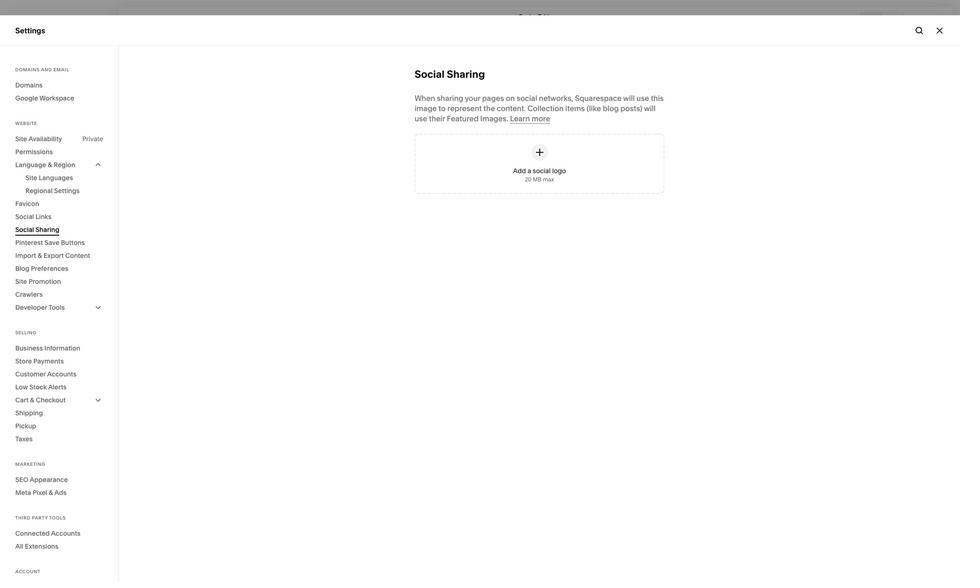 Task type: locate. For each thing, give the bounding box(es) containing it.
to
[[439, 104, 446, 113]]

settings up meta at left bottom
[[15, 478, 44, 487]]

tools down crawlers "link"
[[48, 303, 65, 312]]

0 vertical spatial tools
[[48, 303, 65, 312]]

social up when at the left top
[[415, 68, 445, 81]]

all extensions link
[[15, 540, 103, 553]]

1 vertical spatial sharing
[[36, 226, 59, 234]]

accounts down 'store payments' link on the bottom of the page
[[47, 370, 77, 378]]

site
[[15, 135, 27, 143], [25, 174, 37, 182], [15, 277, 27, 286]]

accounts
[[47, 370, 77, 378], [51, 529, 81, 538]]

language & region button
[[15, 158, 103, 171]]

social
[[517, 94, 537, 103]]

developer
[[15, 303, 47, 312]]

site down "blog"
[[15, 277, 27, 286]]

will down this
[[644, 104, 656, 113]]

language & region link
[[15, 158, 103, 171]]

2 marketing from the top
[[15, 462, 45, 467]]

social sharing link
[[15, 223, 103, 236]]

learn more
[[510, 114, 551, 123]]

site languages link
[[25, 171, 103, 184]]

crawlers link
[[15, 288, 103, 301]]

social up pinterest at the left of page
[[15, 226, 34, 234]]

marketing
[[15, 91, 51, 100], [15, 462, 45, 467]]

2 vertical spatial settings
[[15, 478, 44, 487]]

1 horizontal spatial sharing
[[447, 68, 485, 81]]

meta
[[15, 489, 31, 497]]

payments
[[33, 357, 64, 365]]

site inside site languages regional settings
[[25, 174, 37, 182]]

sharing down links at left
[[36, 226, 59, 234]]

use left this
[[637, 94, 649, 103]]

1 vertical spatial accounts
[[51, 529, 81, 538]]

0 vertical spatial social
[[415, 68, 445, 81]]

0 horizontal spatial social sharing
[[15, 226, 59, 234]]

promotion
[[29, 277, 61, 286]]

0 vertical spatial sharing
[[447, 68, 485, 81]]

seo appearance link
[[15, 473, 103, 486]]

third
[[15, 515, 31, 520]]

website up site availability
[[15, 121, 37, 126]]

their
[[429, 114, 445, 123]]

settings down 'site languages' link
[[54, 187, 80, 195]]

your
[[465, 94, 481, 103]]

favicon
[[15, 200, 39, 208]]

use
[[637, 94, 649, 103], [415, 114, 427, 123]]

website
[[15, 57, 44, 67], [15, 121, 37, 126]]

2 vertical spatial site
[[15, 277, 27, 286]]

developer tools
[[15, 303, 65, 312]]

tools up simon
[[49, 515, 66, 520]]

domains for google
[[15, 81, 43, 89]]

0 vertical spatial accounts
[[47, 370, 77, 378]]

settings
[[15, 26, 45, 35], [54, 187, 80, 195], [15, 478, 44, 487]]

domains and email
[[15, 67, 69, 72]]

0 vertical spatial will
[[623, 94, 635, 103]]

& left ads
[[49, 489, 53, 497]]

social down favicon
[[15, 213, 34, 221]]

tools inside developer tools dropdown button
[[48, 303, 65, 312]]

2 domains from the top
[[15, 81, 43, 89]]

domains link
[[15, 79, 103, 92]]

learn
[[510, 114, 530, 123]]

1 vertical spatial use
[[415, 114, 427, 123]]

site promotion link
[[15, 275, 103, 288]]

low
[[15, 383, 28, 391]]

site down analytics
[[15, 135, 27, 143]]

website inside 'link'
[[15, 57, 44, 67]]

0 vertical spatial selling
[[15, 74, 39, 83]]

sharing up your
[[447, 68, 485, 81]]

& inside dropdown button
[[30, 396, 34, 404]]

marketing link
[[15, 90, 103, 101]]

1 vertical spatial tools
[[49, 515, 66, 520]]

social inside "favicon social links"
[[15, 213, 34, 221]]

0 vertical spatial website
[[15, 57, 44, 67]]

& right cart at the bottom left of page
[[30, 396, 34, 404]]

permissions link
[[15, 145, 103, 158]]

1 vertical spatial will
[[644, 104, 656, 113]]

1 vertical spatial domains
[[15, 81, 43, 89]]

accounts up all extensions link
[[51, 529, 81, 538]]

1 horizontal spatial will
[[644, 104, 656, 113]]

asset library link
[[15, 461, 103, 472]]

1 horizontal spatial social sharing
[[415, 68, 485, 81]]

accounts inside business information store payments customer accounts low stock alerts
[[47, 370, 77, 378]]

social sharing
[[415, 68, 485, 81], [15, 226, 59, 234]]

networks,
[[539, 94, 573, 103]]

social sharing up sharing
[[415, 68, 485, 81]]

domains inside domains google workspace
[[15, 81, 43, 89]]

items
[[566, 104, 585, 113]]

regional
[[25, 187, 53, 195]]

represent
[[448, 104, 482, 113]]

image
[[415, 104, 437, 113]]

table
[[538, 13, 552, 20]]

1 vertical spatial social
[[15, 213, 34, 221]]

simonjacob477@gmail.com
[[37, 532, 108, 539]]

& left export
[[38, 251, 42, 260]]

1 vertical spatial marketing
[[15, 462, 45, 467]]

0 vertical spatial domains
[[15, 67, 40, 72]]

will up posts)
[[623, 94, 635, 103]]

cart
[[15, 396, 29, 404]]

pinterest
[[15, 238, 43, 247]]

taxes
[[15, 435, 33, 443]]

stock
[[29, 383, 47, 391]]

availability
[[28, 135, 62, 143]]

domains left 'and'
[[15, 67, 40, 72]]

book a table
[[519, 13, 552, 20]]

crawlers
[[15, 290, 43, 299]]

use down the image at the left
[[415, 114, 427, 123]]

settings up domains and email
[[15, 26, 45, 35]]

developer tools link
[[15, 301, 103, 314]]

social
[[415, 68, 445, 81], [15, 213, 34, 221], [15, 226, 34, 234]]

website up domains and email
[[15, 57, 44, 67]]

settings inside site languages regional settings
[[54, 187, 80, 195]]

1 domains from the top
[[15, 67, 40, 72]]

1 vertical spatial website
[[15, 121, 37, 126]]

& up languages
[[48, 161, 52, 169]]

1 vertical spatial selling
[[15, 330, 37, 335]]

0 horizontal spatial will
[[623, 94, 635, 103]]

acuity scheduling
[[15, 141, 79, 150]]

store
[[15, 357, 32, 365]]

0 vertical spatial marketing
[[15, 91, 51, 100]]

jacob simon simonjacob477@gmail.com
[[37, 525, 108, 539]]

will
[[623, 94, 635, 103], [644, 104, 656, 113]]

& inside the seo appearance meta pixel & ads
[[49, 489, 53, 497]]

pinterest save buttons import & export content blog preferences site promotion crawlers
[[15, 238, 90, 299]]

1 vertical spatial site
[[25, 174, 37, 182]]

connected
[[15, 529, 50, 538]]

information
[[44, 344, 80, 352]]

collection
[[528, 104, 564, 113]]

appearance
[[30, 476, 68, 484]]

selling
[[15, 74, 39, 83], [15, 330, 37, 335]]

edit button
[[123, 12, 148, 29]]

selling up business
[[15, 330, 37, 335]]

jacob
[[37, 525, 53, 532]]

0 horizontal spatial sharing
[[36, 226, 59, 234]]

1 horizontal spatial use
[[637, 94, 649, 103]]

images.
[[480, 114, 508, 123]]

developer tools button
[[15, 301, 103, 314]]

0 vertical spatial site
[[15, 135, 27, 143]]

0 horizontal spatial use
[[415, 114, 427, 123]]

when sharing your pages on social networks, squarespace will use this image to represent the content. collection items (like blog posts) will use their featured images.
[[415, 94, 664, 123]]

acuity scheduling link
[[15, 140, 103, 151]]

posts)
[[621, 104, 643, 113]]

language
[[15, 161, 46, 169]]

shipping
[[15, 409, 43, 417]]

party
[[32, 515, 48, 520]]

2 selling from the top
[[15, 330, 37, 335]]

site for site languages regional settings
[[25, 174, 37, 182]]

social sharing down links at left
[[15, 226, 59, 234]]

cart & checkout link
[[15, 394, 103, 407]]

1 vertical spatial settings
[[54, 187, 80, 195]]

languages
[[39, 174, 73, 182]]

0 vertical spatial use
[[637, 94, 649, 103]]

domains up google
[[15, 81, 43, 89]]

account
[[15, 569, 41, 574]]

selling down domains and email
[[15, 74, 39, 83]]

domains
[[15, 67, 40, 72], [15, 81, 43, 89]]

site down language
[[25, 174, 37, 182]]

all
[[15, 542, 23, 551]]

1 website from the top
[[15, 57, 44, 67]]

1 selling from the top
[[15, 74, 39, 83]]

import & export content link
[[15, 249, 103, 262]]



Task type: vqa. For each thing, say whether or not it's contained in the screenshot.
site content button
no



Task type: describe. For each thing, give the bounding box(es) containing it.
save
[[44, 238, 59, 247]]

site inside pinterest save buttons import & export content blog preferences site promotion crawlers
[[15, 277, 27, 286]]

a
[[534, 13, 537, 20]]

1 marketing from the top
[[15, 91, 51, 100]]

2 website from the top
[[15, 121, 37, 126]]

seo appearance meta pixel & ads
[[15, 476, 68, 497]]

third party tools
[[15, 515, 66, 520]]

social links link
[[15, 210, 103, 223]]

this
[[651, 94, 664, 103]]

regional settings link
[[25, 184, 103, 197]]

& inside dropdown button
[[48, 161, 52, 169]]

buttons
[[61, 238, 85, 247]]

customer
[[15, 370, 46, 378]]

content
[[65, 251, 90, 260]]

private
[[82, 135, 103, 143]]

site for site availability
[[15, 135, 27, 143]]

seo
[[15, 476, 28, 484]]

when
[[415, 94, 435, 103]]

site availability
[[15, 135, 62, 143]]

taxes link
[[15, 433, 103, 445]]

business
[[15, 344, 43, 352]]

accounts inside connected accounts all extensions
[[51, 529, 81, 538]]

cart & checkout button
[[15, 394, 103, 407]]

and
[[41, 67, 52, 72]]

cart & checkout
[[15, 396, 66, 404]]

0 vertical spatial settings
[[15, 26, 45, 35]]

analytics
[[15, 124, 48, 133]]

more
[[532, 114, 551, 123]]

library
[[37, 461, 62, 471]]

pickup link
[[15, 420, 103, 433]]

domains for and
[[15, 67, 40, 72]]

permissions
[[15, 148, 53, 156]]

export
[[43, 251, 64, 260]]

edit
[[129, 16, 142, 23]]

language & region
[[15, 161, 75, 169]]

region
[[54, 161, 75, 169]]

meta pixel & ads link
[[15, 486, 103, 499]]

website link
[[15, 57, 103, 68]]

book
[[519, 13, 533, 20]]

2 vertical spatial social
[[15, 226, 34, 234]]

asset
[[15, 461, 35, 471]]

settings link
[[15, 478, 103, 489]]

0 vertical spatial social sharing
[[415, 68, 485, 81]]

site languages regional settings
[[25, 174, 80, 195]]

scheduling
[[39, 141, 79, 150]]

& inside pinterest save buttons import & export content blog preferences site promotion crawlers
[[38, 251, 42, 260]]

simon
[[54, 525, 71, 532]]

low stock alerts link
[[15, 381, 103, 394]]

google
[[15, 94, 38, 102]]

blog
[[15, 264, 29, 273]]

store payments link
[[15, 355, 103, 368]]

connected accounts all extensions
[[15, 529, 81, 551]]

domains google workspace
[[15, 81, 74, 102]]

pickup
[[15, 422, 36, 430]]

email
[[53, 67, 69, 72]]

content.
[[497, 104, 526, 113]]

squarespace
[[575, 94, 622, 103]]

featured
[[447, 114, 479, 123]]

business information store payments customer accounts low stock alerts
[[15, 344, 80, 391]]

1 vertical spatial social sharing
[[15, 226, 59, 234]]

alerts
[[48, 383, 67, 391]]

asset library
[[15, 461, 62, 471]]

checkout
[[36, 396, 66, 404]]

the
[[484, 104, 495, 113]]

shipping link
[[15, 407, 103, 420]]

shipping pickup taxes
[[15, 409, 43, 443]]

links
[[36, 213, 51, 221]]

help
[[15, 495, 32, 504]]

connected accounts link
[[15, 527, 103, 540]]

selling link
[[15, 74, 103, 85]]

workspace
[[40, 94, 74, 102]]

(like
[[587, 104, 601, 113]]

blog
[[603, 104, 619, 113]]

blog preferences link
[[15, 262, 103, 275]]



